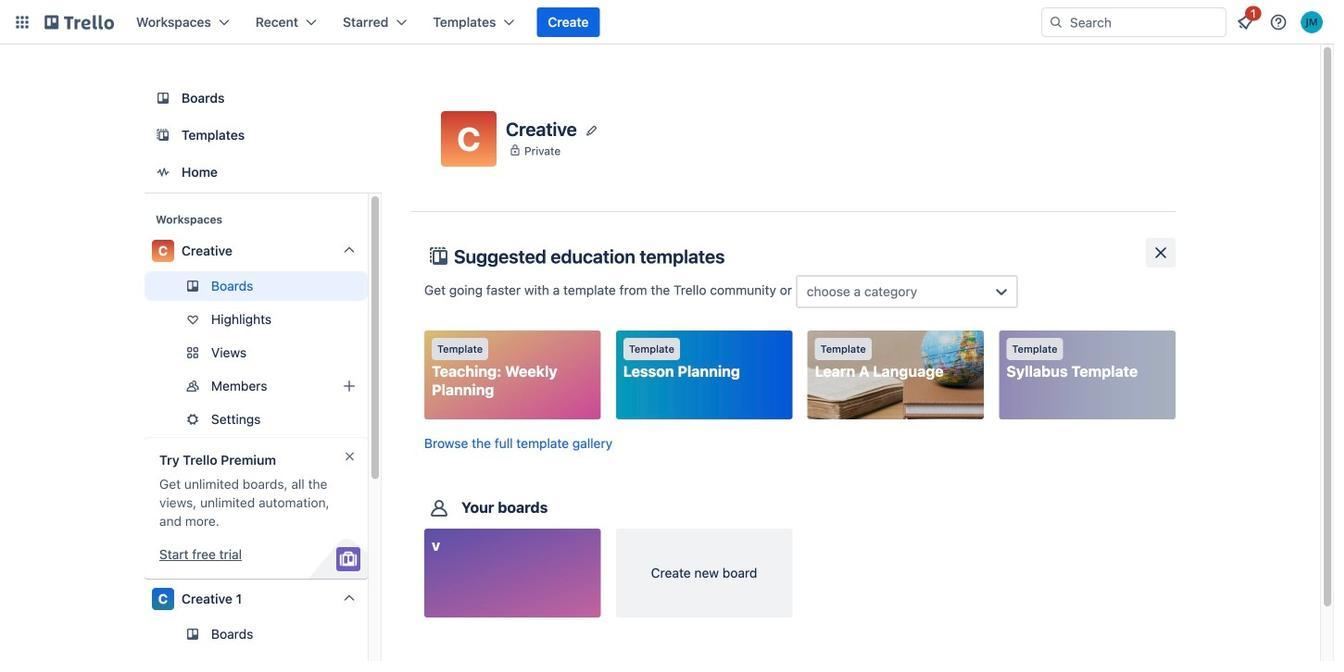 Task type: vqa. For each thing, say whether or not it's contained in the screenshot.
PRIMARY element
yes



Task type: locate. For each thing, give the bounding box(es) containing it.
forward image
[[364, 342, 387, 364], [364, 375, 387, 398]]

forward image up forward image
[[364, 342, 387, 364]]

back to home image
[[44, 7, 114, 37]]

jeremy miller (jeremymiller198) image
[[1302, 11, 1324, 33]]

add image
[[338, 375, 361, 398]]

home image
[[152, 161, 174, 184]]

1 vertical spatial forward image
[[364, 375, 387, 398]]

board image
[[152, 87, 174, 109]]

1 forward image from the top
[[364, 342, 387, 364]]

template board image
[[152, 124, 174, 146]]

forward image right add "image"
[[364, 375, 387, 398]]

forward image
[[364, 409, 387, 431]]

0 vertical spatial forward image
[[364, 342, 387, 364]]



Task type: describe. For each thing, give the bounding box(es) containing it.
open information menu image
[[1270, 13, 1289, 32]]

2 forward image from the top
[[364, 375, 387, 398]]

Search field
[[1064, 9, 1226, 35]]

primary element
[[0, 0, 1335, 44]]

1 notification image
[[1235, 11, 1257, 33]]

search image
[[1049, 15, 1064, 30]]



